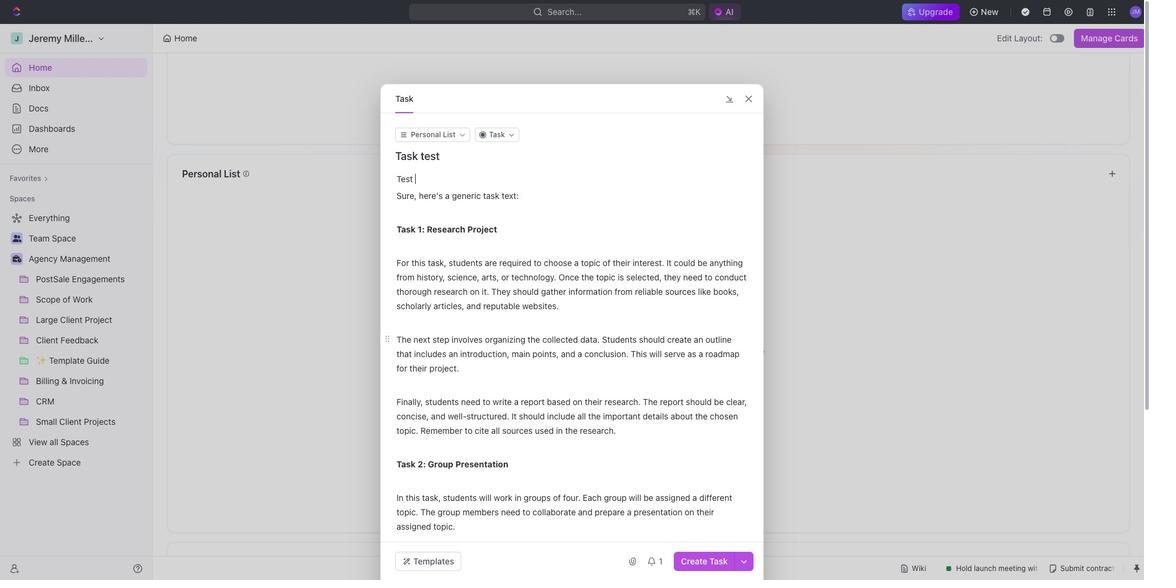 Task type: describe. For each thing, give the bounding box(es) containing it.
like inside the presentation should be engaging and informative. it should include visuals like charts, graphs, or images to make it more interesting. each member of the group shoul
[[702, 555, 715, 565]]

on inside finally, students need to write a report based on their research. the report should be clear, concise, and well-structured. it should include all the important details about the chosen topic. remember to cite all sources used in the research.
[[573, 397, 583, 407]]

0 vertical spatial group
[[604, 493, 627, 503]]

to inside the presentation should be engaging and informative. it should include visuals like charts, graphs, or images to make it more interesting. each member of the group shoul
[[469, 569, 476, 580]]

engaging
[[505, 555, 541, 565]]

used
[[535, 426, 554, 436]]

me
[[238, 557, 252, 568]]

organizing
[[485, 334, 526, 345]]

concise,
[[397, 411, 429, 421]]

1 horizontal spatial all
[[578, 411, 586, 421]]

research
[[427, 224, 466, 234]]

they
[[492, 286, 511, 297]]

to left me
[[227, 557, 236, 568]]

edit
[[998, 33, 1013, 43]]

research
[[434, 286, 468, 297]]

personal list
[[182, 168, 240, 179]]

on inside for this task, students are required to choose a topic of their interest. it could be anything from history, science, arts, or technology. once the topic is selected, they need to conduct thorough research on it. they should gather information from reliable sources like books, scholarly articles, and reputable websites.
[[470, 286, 480, 297]]

Task Name text field
[[396, 149, 752, 164]]

tasks
[[663, 347, 682, 356]]

layout:
[[1015, 33, 1043, 43]]

informative.
[[560, 555, 605, 565]]

collaborate
[[533, 507, 576, 517]]

project
[[468, 224, 497, 234]]

member
[[598, 569, 630, 580]]

for inside the next step involves organizing the collected data. students should create an outline that includes an introduction, main points, and a conclusion. this will serve as a roadmap for their project.
[[397, 363, 407, 373]]

task, for history,
[[428, 258, 447, 268]]

the presentation should be engaging and informative. it should include visuals like charts, graphs, or images to make it more interesting. each member of the group shoul
[[397, 555, 747, 580]]

the inside for this task, students are required to choose a topic of their interest. it could be anything from history, science, arts, or technology. once the topic is selected, they need to conduct thorough research on it. they should gather information from reliable sources like books, scholarly articles, and reputable websites.
[[582, 272, 594, 282]]

the inside in this task, students will work in groups of four. each group will be assigned a different topic. the group members need to collaborate and prepare a presentation on their assigned topic.
[[421, 507, 436, 517]]

upgrade link
[[903, 4, 960, 20]]

members
[[463, 507, 499, 517]]

cards
[[1115, 33, 1139, 43]]

about
[[671, 411, 693, 421]]

is inside for this task, students are required to choose a topic of their interest. it could be anything from history, science, arts, or technology. once the topic is selected, they need to conduct thorough research on it. they should gather information from reliable sources like books, scholarly articles, and reputable websites.
[[618, 272, 624, 282]]

different
[[700, 493, 733, 503]]

their inside finally, students need to write a report based on their research. the report should be clear, concise, and well-structured. it should include all the important details about the chosen topic. remember to cite all sources used in the research.
[[585, 397, 603, 407]]

agency
[[29, 254, 58, 264]]

work
[[494, 493, 513, 503]]

manage cards button
[[1074, 29, 1146, 48]]

the left important
[[589, 411, 601, 421]]

presentation inside in this task, students will work in groups of four. each group will be assigned a different topic. the group members need to collaborate and prepare a presentation on their assigned topic.
[[634, 507, 683, 517]]

the inside the presentation should be engaging and informative. it should include visuals like charts, graphs, or images to make it more interesting. each member of the group shoul
[[642, 569, 655, 580]]

create task
[[681, 556, 728, 566]]

reputable
[[483, 301, 520, 311]]

2 report from the left
[[660, 397, 684, 407]]

docs
[[29, 103, 49, 113]]

business time image
[[12, 255, 21, 262]]

as
[[688, 349, 697, 359]]

create
[[681, 556, 708, 566]]

anything
[[710, 258, 743, 268]]

introduction,
[[460, 349, 510, 359]]

task 1: research project
[[397, 224, 497, 234]]

articles,
[[434, 301, 465, 311]]

based
[[547, 397, 571, 407]]

interest.
[[633, 258, 665, 268]]

0 horizontal spatial assigned
[[397, 521, 431, 532]]

sources inside finally, students need to write a report based on their research. the report should be clear, concise, and well-structured. it should include all the important details about the chosen topic. remember to cite all sources used in the research.
[[502, 426, 533, 436]]

will inside the next step involves organizing the collected data. students should create an outline that includes an introduction, main points, and a conclusion. this will serve as a roadmap for their project.
[[650, 349, 662, 359]]

should up make
[[465, 555, 491, 565]]

it inside finally, students need to write a report based on their research. the report should be clear, concise, and well-structured. it should include all the important details about the chosen topic. remember to cite all sources used in the research.
[[512, 411, 517, 421]]

in
[[397, 493, 404, 503]]

generic
[[452, 191, 481, 201]]

a inside for this task, students are required to choose a topic of their interest. it could be anything from history, science, arts, or technology. once the topic is selected, they need to conduct thorough research on it. they should gather information from reliable sources like books, scholarly articles, and reputable websites.
[[575, 258, 579, 268]]

1 vertical spatial topic
[[596, 272, 616, 282]]

need inside finally, students need to write a report based on their research. the report should be clear, concise, and well-structured. it should include all the important details about the chosen topic. remember to cite all sources used in the research.
[[461, 397, 481, 407]]

0 vertical spatial research.
[[605, 397, 641, 407]]

of inside in this task, students will work in groups of four. each group will be assigned a different topic. the group members need to collaborate and prepare a presentation on their assigned topic.
[[553, 493, 561, 503]]

docs link
[[5, 99, 147, 118]]

each inside the presentation should be engaging and informative. it should include visuals like charts, graphs, or images to make it more interesting. each member of the group shoul
[[577, 569, 595, 580]]

conclusion.
[[585, 349, 629, 359]]

assigned
[[182, 557, 224, 568]]

choose
[[544, 258, 572, 268]]

list for personal list
[[224, 168, 240, 179]]

scholarly
[[397, 301, 432, 311]]

to up structured. at the bottom of page
[[483, 397, 491, 407]]

assigned to me
[[182, 557, 252, 568]]

test
[[397, 174, 415, 184]]

dialog containing task
[[381, 84, 764, 580]]

0 vertical spatial an
[[694, 334, 704, 345]]

personal for personal list
[[182, 168, 222, 179]]

list for personal list is a home for your tasks. tasks created here are private by default.
[[564, 347, 576, 356]]

create
[[668, 334, 692, 345]]

1 button
[[642, 552, 669, 571]]

and inside the presentation should be engaging and informative. it should include visuals like charts, graphs, or images to make it more interesting. each member of the group shoul
[[543, 555, 557, 565]]

task inside dropdown button
[[489, 130, 505, 139]]

should inside for this task, students are required to choose a topic of their interest. it could be anything from history, science, arts, or technology. once the topic is selected, they need to conduct thorough research on it. they should gather information from reliable sources like books, scholarly articles, and reputable websites.
[[513, 286, 539, 297]]

1 horizontal spatial more
[[670, 357, 687, 366]]

serve
[[664, 349, 686, 359]]

topic. inside finally, students need to write a report based on their research. the report should be clear, concise, and well-structured. it should include all the important details about the chosen topic. remember to cite all sources used in the research.
[[397, 426, 419, 436]]

once
[[559, 272, 579, 282]]

manage cards
[[1082, 33, 1139, 43]]

students for are
[[449, 258, 483, 268]]

students inside finally, students need to write a report based on their research. the report should be clear, concise, and well-structured. it should include all the important details about the chosen topic. remember to cite all sources used in the research.
[[425, 397, 459, 407]]

arts,
[[482, 272, 499, 282]]

templates button
[[396, 552, 462, 571]]

agency management
[[29, 254, 110, 264]]

0 vertical spatial topic
[[581, 258, 601, 268]]

group
[[428, 459, 454, 469]]

more inside the presentation should be engaging and informative. it should include visuals like charts, graphs, or images to make it more interesting. each member of the group shoul
[[509, 569, 529, 580]]

1 report from the left
[[521, 397, 545, 407]]

four.
[[563, 493, 581, 503]]

1 vertical spatial group
[[438, 507, 461, 517]]

clear,
[[727, 397, 747, 407]]

should inside the next step involves organizing the collected data. students should create an outline that includes an introduction, main points, and a conclusion. this will serve as a roadmap for their project.
[[639, 334, 665, 345]]

1 vertical spatial all
[[492, 426, 500, 436]]

groups
[[524, 493, 551, 503]]

task inside button
[[710, 556, 728, 566]]

details
[[643, 411, 669, 421]]

task button
[[396, 85, 414, 113]]

could
[[674, 258, 696, 268]]

that
[[397, 349, 412, 359]]

collected
[[543, 334, 578, 345]]

manage
[[1082, 33, 1113, 43]]

important
[[603, 411, 641, 421]]

group inside the presentation should be engaging and informative. it should include visuals like charts, graphs, or images to make it more interesting. each member of the group shoul
[[657, 569, 680, 580]]

private
[[742, 347, 765, 356]]

1 vertical spatial topic.
[[397, 507, 419, 517]]

required
[[500, 258, 532, 268]]

task
[[483, 191, 500, 201]]

websites.
[[523, 301, 559, 311]]

or inside for this task, students are required to choose a topic of their interest. it could be anything from history, science, arts, or technology. once the topic is selected, they need to conduct thorough research on it. they should gather information from reliable sources like books, scholarly articles, and reputable websites.
[[501, 272, 509, 282]]

gather
[[541, 286, 566, 297]]

1 horizontal spatial home
[[174, 33, 197, 43]]

are inside for this task, students are required to choose a topic of their interest. it could be anything from history, science, arts, or technology. once the topic is selected, they need to conduct thorough research on it. they should gather information from reliable sources like books, scholarly articles, and reputable websites.
[[485, 258, 497, 268]]

of inside for this task, students are required to choose a topic of their interest. it could be anything from history, science, arts, or technology. once the topic is selected, they need to conduct thorough research on it. they should gather information from reliable sources like books, scholarly articles, and reputable websites.
[[603, 258, 611, 268]]

points,
[[533, 349, 559, 359]]

the right about
[[695, 411, 708, 421]]

upgrade
[[920, 7, 954, 17]]

sure, here's a generic task text:
[[397, 191, 519, 201]]

cite
[[475, 426, 489, 436]]

1 vertical spatial an
[[449, 349, 458, 359]]

personal for personal list is a home for your tasks. tasks created here are private by default.
[[533, 347, 562, 356]]

and inside for this task, students are required to choose a topic of their interest. it could be anything from history, science, arts, or technology. once the topic is selected, they need to conduct thorough research on it. they should gather information from reliable sources like books, scholarly articles, and reputable websites.
[[467, 301, 481, 311]]

a inside finally, students need to write a report based on their research. the report should be clear, concise, and well-structured. it should include all the important details about the chosen topic. remember to cite all sources used in the research.
[[514, 397, 519, 407]]

of inside the presentation should be engaging and informative. it should include visuals like charts, graphs, or images to make it more interesting. each member of the group shoul
[[632, 569, 640, 580]]

1 horizontal spatial assigned
[[656, 493, 691, 503]]

1 horizontal spatial will
[[629, 493, 642, 503]]

project.
[[430, 363, 459, 373]]

interesting.
[[531, 569, 574, 580]]

0 horizontal spatial from
[[397, 272, 415, 282]]



Task type: locate. For each thing, give the bounding box(es) containing it.
in right used
[[556, 426, 563, 436]]

it inside for this task, students are required to choose a topic of their interest. it could be anything from history, science, arts, or technology. once the topic is selected, they need to conduct thorough research on it. they should gather information from reliable sources like books, scholarly articles, and reputable websites.
[[667, 258, 672, 268]]

1
[[659, 556, 663, 566]]

0 vertical spatial task,
[[428, 258, 447, 268]]

and up interesting.
[[543, 555, 557, 565]]

history,
[[417, 272, 445, 282]]

it up they
[[667, 258, 672, 268]]

2 vertical spatial topic.
[[434, 521, 455, 532]]

be inside in this task, students will work in groups of four. each group will be assigned a different topic. the group members need to collaborate and prepare a presentation on their assigned topic.
[[644, 493, 654, 503]]

topic. up templates
[[434, 521, 455, 532]]

topic.
[[397, 426, 419, 436], [397, 507, 419, 517], [434, 521, 455, 532]]

structured.
[[467, 411, 510, 421]]

1 horizontal spatial list
[[564, 347, 576, 356]]

0 vertical spatial sources
[[666, 286, 696, 297]]

on
[[470, 286, 480, 297], [573, 397, 583, 407], [685, 507, 695, 517]]

charts,
[[717, 555, 744, 565]]

selected,
[[627, 272, 662, 282]]

the right member at the right bottom of the page
[[642, 569, 655, 580]]

templates
[[414, 556, 454, 566]]

search...
[[548, 7, 582, 17]]

books,
[[714, 286, 739, 297]]

presentation inside the presentation should be engaging and informative. it should include visuals like charts, graphs, or images to make it more interesting. each member of the group shoul
[[414, 555, 462, 565]]

students inside for this task, students are required to choose a topic of their interest. it could be anything from history, science, arts, or technology. once the topic is selected, they need to conduct thorough research on it. they should gather information from reliable sources like books, scholarly articles, and reputable websites.
[[449, 258, 483, 268]]

need up well-
[[461, 397, 481, 407]]

0 vertical spatial is
[[618, 272, 624, 282]]

information
[[569, 286, 613, 297]]

to up technology.
[[534, 258, 542, 268]]

home inside "link"
[[29, 62, 52, 73]]

1 vertical spatial need
[[461, 397, 481, 407]]

1 vertical spatial assigned
[[397, 521, 431, 532]]

the next step involves organizing the collected data. students should create an outline that includes an introduction, main points, and a conclusion. this will serve as a roadmap for their project.
[[397, 334, 742, 373]]

more
[[670, 357, 687, 366], [509, 569, 529, 580]]

include inside the presentation should be engaging and informative. it should include visuals like charts, graphs, or images to make it more interesting. each member of the group shoul
[[643, 555, 671, 565]]

this right in
[[406, 493, 420, 503]]

0 vertical spatial home
[[174, 33, 197, 43]]

are up arts,
[[485, 258, 497, 268]]

1 horizontal spatial an
[[694, 334, 704, 345]]

0 vertical spatial all
[[578, 411, 586, 421]]

1 horizontal spatial presentation
[[634, 507, 683, 517]]

1 vertical spatial research.
[[580, 426, 616, 436]]

1 vertical spatial in
[[515, 493, 522, 503]]

all left important
[[578, 411, 586, 421]]

research. up important
[[605, 397, 641, 407]]

0 horizontal spatial are
[[485, 258, 497, 268]]

graphs,
[[397, 569, 426, 580]]

tasks.
[[641, 347, 661, 356]]

topic. down in
[[397, 507, 419, 517]]

or down templates
[[428, 569, 436, 580]]

1 vertical spatial or
[[428, 569, 436, 580]]

the up the graphs,
[[397, 555, 412, 565]]

0 vertical spatial for
[[612, 347, 622, 356]]

this inside in this task, students will work in groups of four. each group will be assigned a different topic. the group members need to collaborate and prepare a presentation on their assigned topic.
[[406, 493, 420, 503]]

2 horizontal spatial need
[[684, 272, 703, 282]]

of up information
[[603, 258, 611, 268]]

task button
[[475, 128, 520, 142]]

1 horizontal spatial need
[[501, 507, 521, 517]]

0 vertical spatial this
[[412, 258, 426, 268]]

group left 'members'
[[438, 507, 461, 517]]

to left cite at the left bottom of page
[[465, 426, 473, 436]]

0 horizontal spatial more
[[509, 569, 529, 580]]

home
[[592, 347, 610, 356]]

report left based
[[521, 397, 545, 407]]

dashboards
[[29, 123, 75, 134]]

0 vertical spatial presentation
[[634, 507, 683, 517]]

2 horizontal spatial of
[[632, 569, 640, 580]]

their down includes
[[410, 363, 427, 373]]

like inside for this task, students are required to choose a topic of their interest. it could be anything from history, science, arts, or technology. once the topic is selected, they need to conduct thorough research on it. they should gather information from reliable sources like books, scholarly articles, and reputable websites.
[[698, 286, 711, 297]]

2:
[[418, 459, 426, 469]]

is inside personal list is a home for your tasks. tasks created here are private by default.
[[578, 347, 584, 356]]

it inside the presentation should be engaging and informative. it should include visuals like charts, graphs, or images to make it more interesting. each member of the group shoul
[[608, 555, 613, 565]]

their inside for this task, students are required to choose a topic of their interest. it could be anything from history, science, arts, or technology. once the topic is selected, they need to conduct thorough research on it. they should gather information from reliable sources like books, scholarly articles, and reputable websites.
[[613, 258, 631, 268]]

on up visuals at the bottom of the page
[[685, 507, 695, 517]]

in inside finally, students need to write a report based on their research. the report should be clear, concise, and well-structured. it should include all the important details about the chosen topic. remember to cite all sources used in the research.
[[556, 426, 563, 436]]

for up by
[[612, 347, 622, 356]]

1 vertical spatial include
[[643, 555, 671, 565]]

inbox link
[[5, 79, 147, 98]]

dialog
[[381, 84, 764, 580]]

they
[[664, 272, 681, 282]]

this
[[631, 349, 647, 359]]

task
[[396, 93, 414, 103], [489, 130, 505, 139], [397, 224, 416, 234], [397, 459, 416, 469], [710, 556, 728, 566]]

⌘k
[[688, 7, 701, 17]]

1 horizontal spatial report
[[660, 397, 684, 407]]

of right member at the right bottom of the page
[[632, 569, 640, 580]]

it
[[667, 258, 672, 268], [512, 411, 517, 421], [608, 555, 613, 565]]

0 horizontal spatial all
[[492, 426, 500, 436]]

images
[[438, 569, 466, 580]]

1 horizontal spatial include
[[643, 555, 671, 565]]

here
[[712, 347, 727, 356]]

0 horizontal spatial an
[[449, 349, 458, 359]]

task, up history,
[[428, 258, 447, 268]]

be inside for this task, students are required to choose a topic of their interest. it could be anything from history, science, arts, or technology. once the topic is selected, they need to conduct thorough research on it. they should gather information from reliable sources like books, scholarly articles, and reputable websites.
[[698, 258, 708, 268]]

or inside the presentation should be engaging and informative. it should include visuals like charts, graphs, or images to make it more interesting. each member of the group shoul
[[428, 569, 436, 580]]

should up member at the right bottom of the page
[[615, 555, 641, 565]]

students
[[602, 334, 637, 345]]

need down work
[[501, 507, 521, 517]]

next
[[414, 334, 430, 345]]

their right based
[[585, 397, 603, 407]]

group
[[604, 493, 627, 503], [438, 507, 461, 517], [657, 569, 680, 580]]

this inside for this task, students are required to choose a topic of their interest. it could be anything from history, science, arts, or technology. once the topic is selected, they need to conduct thorough research on it. they should gather information from reliable sources like books, scholarly articles, and reputable websites.
[[412, 258, 426, 268]]

well-
[[448, 411, 467, 421]]

their down different
[[697, 507, 715, 517]]

0 vertical spatial personal
[[182, 168, 222, 179]]

technology.
[[512, 272, 557, 282]]

task 2: group presentation
[[397, 459, 509, 469]]

finally,
[[397, 397, 423, 407]]

presentation up images
[[414, 555, 462, 565]]

prepare
[[595, 507, 625, 517]]

thorough
[[397, 286, 432, 297]]

to left conduct
[[705, 272, 713, 282]]

created
[[684, 347, 710, 356]]

their inside in this task, students will work in groups of four. each group will be assigned a different topic. the group members need to collaborate and prepare a presentation on their assigned topic.
[[697, 507, 715, 517]]

be inside finally, students need to write a report based on their research. the report should be clear, concise, and well-structured. it should include all the important details about the chosen topic. remember to cite all sources used in the research.
[[714, 397, 724, 407]]

more right the it on the bottom left of page
[[509, 569, 529, 580]]

1 vertical spatial is
[[578, 347, 584, 356]]

sidebar navigation
[[0, 24, 153, 580]]

the inside the presentation should be engaging and informative. it should include visuals like charts, graphs, or images to make it more interesting. each member of the group shoul
[[397, 555, 412, 565]]

on right based
[[573, 397, 583, 407]]

0 horizontal spatial of
[[553, 493, 561, 503]]

the right used
[[565, 426, 578, 436]]

and inside finally, students need to write a report based on their research. the report should be clear, concise, and well-structured. it should include all the important details about the chosen topic. remember to cite all sources used in the research.
[[431, 411, 446, 421]]

from down for
[[397, 272, 415, 282]]

0 vertical spatial include
[[547, 411, 575, 421]]

2 vertical spatial need
[[501, 507, 521, 517]]

the inside the next step involves organizing the collected data. students should create an outline that includes an introduction, main points, and a conclusion. this will serve as a roadmap for their project.
[[397, 334, 412, 345]]

on inside in this task, students will work in groups of four. each group will be assigned a different topic. the group members need to collaborate and prepare a presentation on their assigned topic.
[[685, 507, 695, 517]]

1 horizontal spatial for
[[612, 347, 622, 356]]

or right arts,
[[501, 272, 509, 282]]

personal
[[182, 168, 222, 179], [533, 347, 562, 356]]

1 horizontal spatial personal
[[533, 347, 562, 356]]

is left selected,
[[618, 272, 624, 282]]

0 vertical spatial students
[[449, 258, 483, 268]]

2 vertical spatial on
[[685, 507, 695, 517]]

1 vertical spatial home
[[29, 62, 52, 73]]

to down groups
[[523, 507, 531, 517]]

dashboards link
[[5, 119, 147, 138]]

presentation
[[456, 459, 509, 469]]

it.
[[482, 286, 489, 297]]

write
[[493, 397, 512, 407]]

need inside in this task, students will work in groups of four. each group will be assigned a different topic. the group members need to collaborate and prepare a presentation on their assigned topic.
[[501, 507, 521, 517]]

1 horizontal spatial group
[[604, 493, 627, 503]]

reliable
[[635, 286, 663, 297]]

and up remember
[[431, 411, 446, 421]]

assigned
[[656, 493, 691, 503], [397, 521, 431, 532]]

are right the here
[[729, 347, 740, 356]]

0 horizontal spatial list
[[224, 168, 240, 179]]

each
[[583, 493, 602, 503], [577, 569, 595, 580]]

roadmap
[[706, 349, 740, 359]]

learn
[[649, 357, 668, 366]]

data.
[[581, 334, 600, 345]]

0 vertical spatial of
[[603, 258, 611, 268]]

are
[[485, 258, 497, 268], [729, 347, 740, 356]]

2 horizontal spatial it
[[667, 258, 672, 268]]

the inside finally, students need to write a report based on their research. the report should be clear, concise, and well-structured. it should include all the important details about the chosen topic. remember to cite all sources used in the research.
[[643, 397, 658, 407]]

task,
[[428, 258, 447, 268], [422, 493, 441, 503]]

group up prepare
[[604, 493, 627, 503]]

1 vertical spatial on
[[573, 397, 583, 407]]

students
[[449, 258, 483, 268], [425, 397, 459, 407], [443, 493, 477, 503]]

research. down important
[[580, 426, 616, 436]]

and down four.
[[578, 507, 593, 517]]

0 vertical spatial list
[[224, 168, 240, 179]]

in inside in this task, students will work in groups of four. each group will be assigned a different topic. the group members need to collaborate and prepare a presentation on their assigned topic.
[[515, 493, 522, 503]]

0 vertical spatial on
[[470, 286, 480, 297]]

1 vertical spatial are
[[729, 347, 740, 356]]

1 vertical spatial personal
[[533, 347, 562, 356]]

to
[[534, 258, 542, 268], [705, 272, 713, 282], [483, 397, 491, 407], [465, 426, 473, 436], [523, 507, 531, 517], [227, 557, 236, 568], [469, 569, 476, 580]]

2 vertical spatial group
[[657, 569, 680, 580]]

2 horizontal spatial will
[[650, 349, 662, 359]]

new button
[[965, 2, 1006, 22]]

list inside personal list is a home for your tasks. tasks created here are private by default.
[[564, 347, 576, 356]]

0 horizontal spatial report
[[521, 397, 545, 407]]

and down collected
[[561, 349, 576, 359]]

task, inside for this task, students are required to choose a topic of their interest. it could be anything from history, science, arts, or technology. once the topic is selected, they need to conduct thorough research on it. they should gather information from reliable sources like books, scholarly articles, and reputable websites.
[[428, 258, 447, 268]]

the inside the next step involves organizing the collected data. students should create an outline that includes an introduction, main points, and a conclusion. this will serve as a roadmap for their project.
[[528, 334, 540, 345]]

their inside the next step involves organizing the collected data. students should create an outline that includes an introduction, main points, and a conclusion. this will serve as a roadmap for their project.
[[410, 363, 427, 373]]

1 vertical spatial it
[[512, 411, 517, 421]]

should up about
[[686, 397, 712, 407]]

step
[[433, 334, 450, 345]]

should up tasks.
[[639, 334, 665, 345]]

0 vertical spatial each
[[583, 493, 602, 503]]

and inside the next step involves organizing the collected data. students should create an outline that includes an introduction, main points, and a conclusion. this will serve as a roadmap for their project.
[[561, 349, 576, 359]]

1 horizontal spatial on
[[573, 397, 583, 407]]

here's
[[419, 191, 443, 201]]

0 vertical spatial more
[[670, 357, 687, 366]]

include inside finally, students need to write a report based on their research. the report should be clear, concise, and well-structured. it should include all the important details about the chosen topic. remember to cite all sources used in the research.
[[547, 411, 575, 421]]

of
[[603, 258, 611, 268], [553, 493, 561, 503], [632, 569, 640, 580]]

1 horizontal spatial sources
[[666, 286, 696, 297]]

0 horizontal spatial or
[[428, 569, 436, 580]]

for down that
[[397, 363, 407, 373]]

for inside personal list is a home for your tasks. tasks created here are private by default.
[[612, 347, 622, 356]]

1 vertical spatial sources
[[502, 426, 533, 436]]

0 horizontal spatial on
[[470, 286, 480, 297]]

should up used
[[519, 411, 545, 421]]

students up science, on the left
[[449, 258, 483, 268]]

like left books,
[[698, 286, 711, 297]]

topic. down concise,
[[397, 426, 419, 436]]

0 horizontal spatial include
[[547, 411, 575, 421]]

sources inside for this task, students are required to choose a topic of their interest. it could be anything from history, science, arts, or technology. once the topic is selected, they need to conduct thorough research on it. they should gather information from reliable sources like books, scholarly articles, and reputable websites.
[[666, 286, 696, 297]]

task, right in
[[422, 493, 441, 503]]

like right visuals at the bottom of the page
[[702, 555, 715, 565]]

edit layout:
[[998, 33, 1043, 43]]

0 vertical spatial are
[[485, 258, 497, 268]]

more down 'tasks'
[[670, 357, 687, 366]]

task, inside in this task, students will work in groups of four. each group will be assigned a different topic. the group members need to collaborate and prepare a presentation on their assigned topic.
[[422, 493, 441, 503]]

task, for the
[[422, 493, 441, 503]]

the down 2:
[[421, 507, 436, 517]]

it down the "write"
[[512, 411, 517, 421]]

0 vertical spatial need
[[684, 272, 703, 282]]

0 vertical spatial it
[[667, 258, 672, 268]]

0 horizontal spatial for
[[397, 363, 407, 373]]

students up well-
[[425, 397, 459, 407]]

all
[[578, 411, 586, 421], [492, 426, 500, 436]]

need down could
[[684, 272, 703, 282]]

be inside the presentation should be engaging and informative. it should include visuals like charts, graphs, or images to make it more interesting. each member of the group shoul
[[493, 555, 503, 565]]

0 vertical spatial topic.
[[397, 426, 419, 436]]

students up 'members'
[[443, 493, 477, 503]]

0 horizontal spatial will
[[479, 493, 492, 503]]

outline
[[706, 334, 732, 345]]

group down 1
[[657, 569, 680, 580]]

are inside personal list is a home for your tasks. tasks created here are private by default.
[[729, 347, 740, 356]]

1 vertical spatial task,
[[422, 493, 441, 503]]

0 horizontal spatial need
[[461, 397, 481, 407]]

2 vertical spatial of
[[632, 569, 640, 580]]

assigned down in
[[397, 521, 431, 532]]

personal inside personal list is a home for your tasks. tasks created here are private by default.
[[533, 347, 562, 356]]

favorites button
[[5, 171, 53, 186]]

0 horizontal spatial it
[[512, 411, 517, 421]]

0 horizontal spatial group
[[438, 507, 461, 517]]

0 horizontal spatial sources
[[502, 426, 533, 436]]

this for topic.
[[406, 493, 420, 503]]

each right four.
[[583, 493, 602, 503]]

like
[[698, 286, 711, 297], [702, 555, 715, 565]]

a inside personal list is a home for your tasks. tasks created here are private by default.
[[586, 347, 590, 356]]

0 vertical spatial assigned
[[656, 493, 691, 503]]

and inside in this task, students will work in groups of four. each group will be assigned a different topic. the group members need to collaborate and prepare a presentation on their assigned topic.
[[578, 507, 593, 517]]

is down the data.
[[578, 347, 584, 356]]

2 vertical spatial students
[[443, 493, 477, 503]]

report up about
[[660, 397, 684, 407]]

visuals
[[674, 555, 700, 565]]

need inside for this task, students are required to choose a topic of their interest. it could be anything from history, science, arts, or technology. once the topic is selected, they need to conduct thorough research on it. they should gather information from reliable sources like books, scholarly articles, and reputable websites.
[[684, 272, 703, 282]]

1 vertical spatial more
[[509, 569, 529, 580]]

to inside in this task, students will work in groups of four. each group will be assigned a different topic. the group members need to collaborate and prepare a presentation on their assigned topic.
[[523, 507, 531, 517]]

presentation right prepare
[[634, 507, 683, 517]]

should
[[513, 286, 539, 297], [639, 334, 665, 345], [686, 397, 712, 407], [519, 411, 545, 421], [465, 555, 491, 565], [615, 555, 641, 565]]

each down informative.
[[577, 569, 595, 580]]

1 horizontal spatial are
[[729, 347, 740, 356]]

make
[[479, 569, 499, 580]]

students for will
[[443, 493, 477, 503]]

1 vertical spatial students
[[425, 397, 459, 407]]

0 vertical spatial from
[[397, 272, 415, 282]]

1 horizontal spatial from
[[615, 286, 633, 297]]

0 horizontal spatial home
[[29, 62, 52, 73]]

0 horizontal spatial personal
[[182, 168, 222, 179]]

sources
[[666, 286, 696, 297], [502, 426, 533, 436]]

this
[[412, 258, 426, 268], [406, 493, 420, 503]]

from down selected,
[[615, 286, 633, 297]]

include left visuals at the bottom of the page
[[643, 555, 671, 565]]

a
[[445, 191, 450, 201], [575, 258, 579, 268], [586, 347, 590, 356], [578, 349, 582, 359], [699, 349, 704, 359], [514, 397, 519, 407], [693, 493, 697, 503], [627, 507, 632, 517]]

should down technology.
[[513, 286, 539, 297]]

1 vertical spatial for
[[397, 363, 407, 373]]

it up member at the right bottom of the page
[[608, 555, 613, 565]]

1 vertical spatial list
[[564, 347, 576, 356]]

of up collaborate
[[553, 493, 561, 503]]

the up points,
[[528, 334, 540, 345]]

1 vertical spatial like
[[702, 555, 715, 565]]

science,
[[448, 272, 480, 282]]

this for from
[[412, 258, 426, 268]]

1 vertical spatial of
[[553, 493, 561, 503]]

0 vertical spatial like
[[698, 286, 711, 297]]

this right for
[[412, 258, 426, 268]]

and right "articles,"
[[467, 301, 481, 311]]

to left make
[[469, 569, 476, 580]]

assigned left different
[[656, 493, 691, 503]]

sources left used
[[502, 426, 533, 436]]

0 vertical spatial or
[[501, 272, 509, 282]]

2 horizontal spatial on
[[685, 507, 695, 517]]

includes
[[414, 349, 447, 359]]

their up selected,
[[613, 258, 631, 268]]

on left 'it.'
[[470, 286, 480, 297]]

research.
[[605, 397, 641, 407], [580, 426, 616, 436]]

an up the project.
[[449, 349, 458, 359]]

each inside in this task, students will work in groups of four. each group will be assigned a different topic. the group members need to collaborate and prepare a presentation on their assigned topic.
[[583, 493, 602, 503]]

list
[[224, 168, 240, 179], [564, 347, 576, 356]]

the up information
[[582, 272, 594, 282]]

an up created
[[694, 334, 704, 345]]

1:
[[418, 224, 425, 234]]

conduct
[[715, 272, 747, 282]]

the up that
[[397, 334, 412, 345]]

all right cite at the left bottom of page
[[492, 426, 500, 436]]

include
[[547, 411, 575, 421], [643, 555, 671, 565]]

include down based
[[547, 411, 575, 421]]

management
[[60, 254, 110, 264]]

in right work
[[515, 493, 522, 503]]

1 vertical spatial from
[[615, 286, 633, 297]]

involves
[[452, 334, 483, 345]]

sources down they
[[666, 286, 696, 297]]

1 horizontal spatial of
[[603, 258, 611, 268]]

0 horizontal spatial is
[[578, 347, 584, 356]]

the up details
[[643, 397, 658, 407]]

students inside in this task, students will work in groups of four. each group will be assigned a different topic. the group members need to collaborate and prepare a presentation on their assigned topic.
[[443, 493, 477, 503]]



Task type: vqa. For each thing, say whether or not it's contained in the screenshot.
1/5
no



